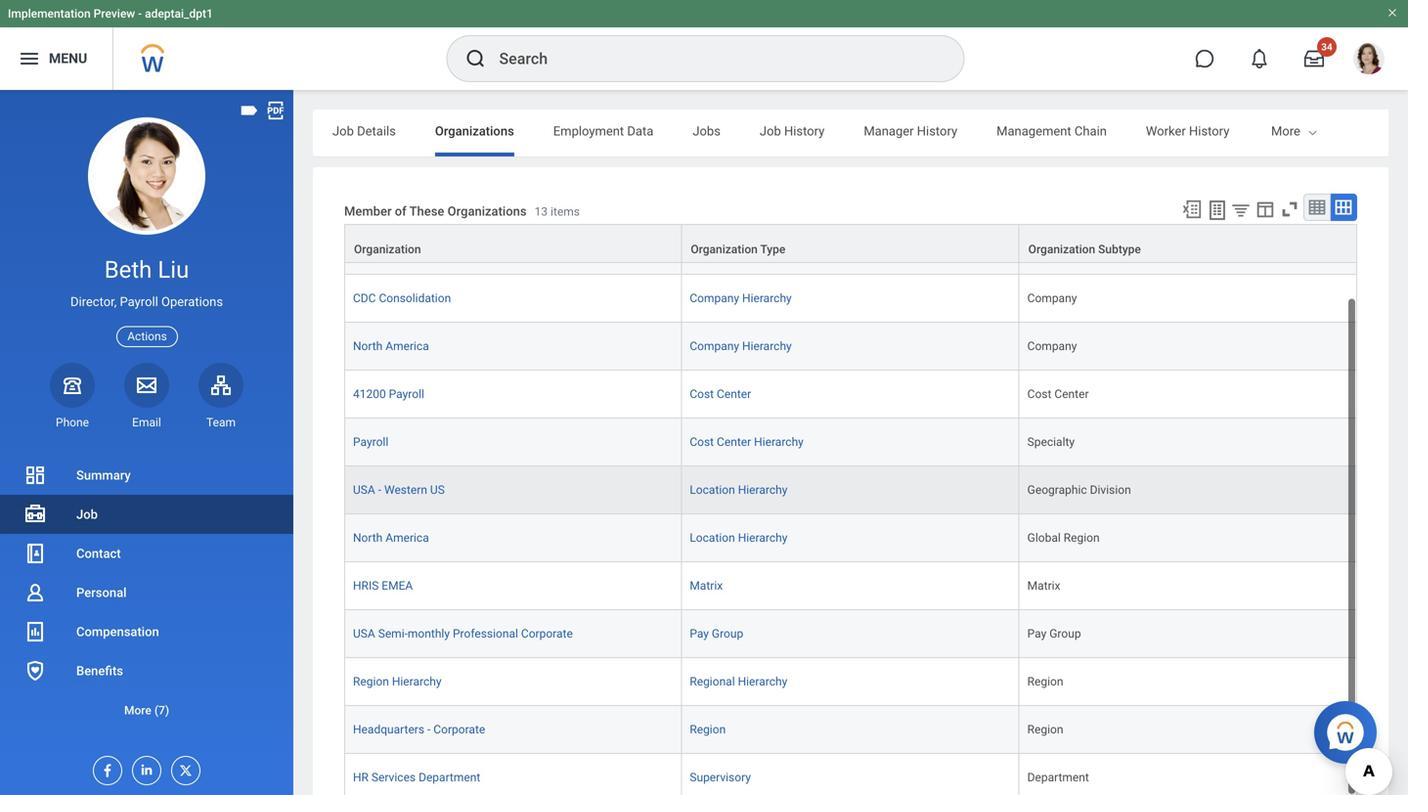 Task type: describe. For each thing, give the bounding box(es) containing it.
cost center hierarchy
[[690, 435, 804, 449]]

Search Workday  search field
[[499, 37, 924, 80]]

management
[[997, 124, 1071, 138]]

5 row from the top
[[344, 323, 1357, 371]]

north america link for location hierarchy
[[353, 527, 429, 545]]

north for company hierarchy
[[353, 339, 383, 353]]

matrix link
[[690, 575, 723, 593]]

row containing usa - western us
[[344, 467, 1357, 514]]

chain
[[1075, 124, 1107, 138]]

1 vertical spatial corporate
[[433, 723, 485, 736]]

region link
[[690, 719, 726, 736]]

north america for company
[[353, 339, 429, 353]]

job details
[[332, 124, 396, 138]]

matrix for matrix element
[[1027, 579, 1061, 593]]

select to filter grid data image
[[1230, 199, 1252, 220]]

regional
[[690, 675, 735, 689]]

data
[[627, 124, 654, 138]]

job image
[[23, 503, 47, 526]]

operations
[[161, 294, 223, 309]]

1 company hierarchy link from the top
[[690, 240, 792, 257]]

row containing hr services department
[[344, 754, 1357, 795]]

job history
[[760, 124, 825, 138]]

matrix element
[[1027, 575, 1061, 593]]

beth
[[104, 256, 152, 284]]

region up headquarters at the bottom left of the page
[[353, 675, 389, 689]]

of
[[395, 204, 407, 218]]

job for job details
[[332, 124, 354, 138]]

tag image
[[239, 100, 260, 121]]

team beth liu element
[[199, 414, 243, 430]]

menu banner
[[0, 0, 1408, 90]]

company up cost center link
[[690, 339, 739, 353]]

western
[[384, 483, 427, 497]]

implementation preview -   adeptai_dpt1
[[8, 7, 213, 21]]

jobs
[[693, 124, 721, 138]]

manager history
[[864, 124, 957, 138]]

row containing hris emea
[[344, 562, 1357, 610]]

more (7) button
[[0, 690, 293, 730]]

north for location hierarchy
[[353, 531, 383, 545]]

benefits link
[[0, 651, 293, 690]]

1 department from the left
[[419, 771, 480, 784]]

contact link
[[0, 534, 293, 573]]

professional
[[453, 627, 518, 641]]

hr services department link
[[353, 767, 480, 784]]

regional hierarchy link
[[690, 671, 787, 689]]

more for more (7)
[[124, 704, 151, 717]]

director,
[[70, 294, 117, 309]]

click to view/edit grid preferences image
[[1255, 199, 1276, 220]]

beth liu
[[104, 256, 189, 284]]

history for worker history
[[1189, 124, 1230, 138]]

inbox large image
[[1305, 49, 1324, 68]]

compensation
[[76, 624, 159, 639]]

region right "global"
[[1064, 531, 1100, 545]]

2 department from the left
[[1027, 771, 1089, 784]]

menu button
[[0, 27, 113, 90]]

group for pay group link
[[712, 627, 743, 641]]

director, payroll operations
[[70, 294, 223, 309]]

cost for cost center hierarchy link
[[690, 435, 714, 449]]

region up supervisory link at the bottom
[[690, 723, 726, 736]]

location for north america
[[690, 531, 735, 545]]

implementation
[[8, 7, 91, 21]]

usa - western us
[[353, 483, 445, 497]]

these
[[409, 204, 444, 218]]

organization for organization subtype
[[1028, 243, 1095, 256]]

2 cell from the left
[[682, 179, 1020, 227]]

34
[[1321, 41, 1333, 53]]

organization button
[[345, 225, 681, 262]]

adeptai_dpt1
[[145, 7, 213, 21]]

cost center hierarchy link
[[690, 431, 804, 449]]

location for usa - western us
[[690, 483, 735, 497]]

company left the subtype
[[1027, 244, 1077, 257]]

organization for organization
[[354, 243, 421, 256]]

headquarters
[[353, 723, 424, 736]]

personal image
[[23, 581, 47, 604]]

41200 payroll link
[[353, 383, 424, 401]]

preview
[[94, 7, 135, 21]]

division
[[1090, 483, 1131, 497]]

row containing headquarters - corporate
[[344, 706, 1357, 754]]

contact
[[76, 546, 121, 561]]

timeline
[[1269, 124, 1317, 138]]

company element for north america
[[1027, 335, 1077, 353]]

company element for cdc consolidation
[[1027, 288, 1077, 305]]

actions button
[[117, 326, 178, 347]]

hris emea
[[353, 579, 413, 593]]

x image
[[172, 757, 194, 778]]

region up department element
[[1027, 723, 1063, 736]]

liu
[[158, 256, 189, 284]]

hr services department
[[353, 771, 480, 784]]

job link
[[0, 495, 293, 534]]

region hierarchy
[[353, 675, 442, 689]]

cost center for cost center link
[[690, 387, 751, 401]]

department element
[[1027, 767, 1089, 784]]

employment
[[553, 124, 624, 138]]

additiona
[[1356, 124, 1408, 138]]

monthly
[[408, 627, 450, 641]]

global
[[1027, 531, 1061, 545]]

cdc consolidation
[[353, 291, 451, 305]]

notifications large image
[[1250, 49, 1269, 68]]

geographic division
[[1027, 483, 1131, 497]]

team
[[206, 415, 236, 429]]

member
[[344, 204, 392, 218]]

usa for usa semi-monthly professional corporate
[[353, 627, 375, 641]]

organizations inside tab list
[[435, 124, 514, 138]]

search image
[[464, 47, 487, 70]]

more for more
[[1271, 124, 1301, 138]]

facebook image
[[94, 757, 115, 778]]

pay for pay group link
[[690, 627, 709, 641]]

pay group link
[[690, 623, 743, 641]]

menu
[[49, 50, 87, 67]]

subtype
[[1098, 243, 1141, 256]]

1 vertical spatial organizations
[[448, 204, 527, 218]]

regional hierarchy
[[690, 675, 787, 689]]

row containing usa semi-monthly professional corporate
[[344, 610, 1357, 658]]

view printable version (pdf) image
[[265, 100, 287, 121]]

management chain
[[997, 124, 1107, 138]]

(7)
[[154, 704, 169, 717]]

phone button
[[50, 363, 95, 430]]

cost center for cost center element
[[1027, 387, 1089, 401]]

geographic
[[1027, 483, 1087, 497]]

all
[[353, 244, 366, 257]]

us
[[430, 483, 445, 497]]

all gms
[[353, 244, 394, 257]]

email button
[[124, 363, 169, 430]]

matrix for "matrix" link
[[690, 579, 723, 593]]

view team image
[[209, 373, 233, 397]]

details
[[357, 124, 396, 138]]

north america for location
[[353, 531, 429, 545]]

headquarters - corporate link
[[353, 719, 485, 736]]

usa semi-monthly professional corporate link
[[353, 623, 573, 641]]

headquarters - corporate
[[353, 723, 485, 736]]

personal link
[[0, 573, 293, 612]]

company element for all gms
[[1027, 240, 1077, 257]]

benefits image
[[23, 659, 47, 683]]

fullscreen image
[[1279, 199, 1301, 220]]

more (7)
[[124, 704, 169, 717]]

geographic division element
[[1027, 479, 1131, 497]]

cdc consolidation link
[[353, 288, 451, 305]]

company up cost center element
[[1027, 339, 1077, 353]]

supervisory link
[[690, 767, 751, 784]]

job inside list
[[76, 507, 98, 522]]

items
[[551, 205, 580, 218]]

- for headquarters - corporate
[[427, 723, 431, 736]]

summary image
[[23, 464, 47, 487]]

all gms link
[[353, 240, 394, 257]]

north america link for company hierarchy
[[353, 335, 429, 353]]

mail image
[[135, 373, 158, 397]]

tab list containing job details
[[313, 110, 1408, 156]]

america for location hierarchy
[[386, 531, 429, 545]]

company down organization type
[[690, 291, 739, 305]]

organization subtype
[[1028, 243, 1141, 256]]

worker
[[1146, 124, 1186, 138]]

more (7) button
[[0, 699, 293, 722]]

phone image
[[59, 373, 86, 397]]



Task type: locate. For each thing, give the bounding box(es) containing it.
0 vertical spatial location hierarchy link
[[690, 479, 788, 497]]

group
[[712, 627, 743, 641], [1050, 627, 1081, 641]]

1 horizontal spatial cost center
[[1027, 387, 1089, 401]]

row containing payroll
[[344, 419, 1357, 467]]

1 vertical spatial region element
[[1027, 719, 1063, 736]]

hr
[[353, 771, 369, 784]]

2 vertical spatial company hierarchy link
[[690, 335, 792, 353]]

cost center element
[[1027, 383, 1089, 401]]

export to excel image
[[1181, 199, 1203, 220]]

expand table image
[[1334, 198, 1353, 217]]

0 vertical spatial north
[[353, 339, 383, 353]]

company left type
[[690, 244, 739, 257]]

region
[[1064, 531, 1100, 545], [353, 675, 389, 689], [1027, 675, 1063, 689], [690, 723, 726, 736], [1027, 723, 1063, 736]]

1 horizontal spatial pay group
[[1027, 627, 1081, 641]]

compensation image
[[23, 620, 47, 643]]

north america link down cdc consolidation
[[353, 335, 429, 353]]

1 row from the top
[[344, 179, 1357, 227]]

0 vertical spatial company hierarchy
[[690, 244, 792, 257]]

2 horizontal spatial organization
[[1028, 243, 1095, 256]]

company
[[690, 244, 739, 257], [1027, 244, 1077, 257], [690, 291, 739, 305], [1027, 291, 1077, 305], [690, 339, 739, 353], [1027, 339, 1077, 353]]

payroll right 41200
[[389, 387, 424, 401]]

center up cost center hierarchy link
[[717, 387, 751, 401]]

usa - western us link
[[353, 479, 445, 497]]

2 pay group from the left
[[1027, 627, 1081, 641]]

company element down organization subtype
[[1027, 288, 1077, 305]]

- right headquarters at the bottom left of the page
[[427, 723, 431, 736]]

payroll for 41200
[[389, 387, 424, 401]]

region hierarchy link
[[353, 671, 442, 689]]

2 company hierarchy link from the top
[[690, 288, 792, 305]]

0 vertical spatial more
[[1271, 124, 1301, 138]]

0 horizontal spatial more
[[124, 704, 151, 717]]

more down 34 button
[[1271, 124, 1301, 138]]

corporate right professional
[[521, 627, 573, 641]]

north america
[[353, 339, 429, 353], [353, 531, 429, 545]]

1 vertical spatial north
[[353, 531, 383, 545]]

11 row from the top
[[344, 610, 1357, 658]]

phone beth liu element
[[50, 414, 95, 430]]

1 vertical spatial payroll
[[389, 387, 424, 401]]

history for job history
[[784, 124, 825, 138]]

personal
[[76, 585, 127, 600]]

1 vertical spatial -
[[378, 483, 381, 497]]

3 company hierarchy from the top
[[690, 339, 792, 353]]

7 row from the top
[[344, 419, 1357, 467]]

pay group
[[690, 627, 743, 641], [1027, 627, 1081, 641]]

1 location hierarchy link from the top
[[690, 479, 788, 497]]

0 vertical spatial usa
[[353, 483, 375, 497]]

organization type button
[[682, 225, 1019, 262]]

group for pay group element
[[1050, 627, 1081, 641]]

cost down cost center link
[[690, 435, 714, 449]]

location hierarchy for global
[[690, 531, 788, 545]]

1 company element from the top
[[1027, 240, 1077, 257]]

0 vertical spatial corporate
[[521, 627, 573, 641]]

3 company hierarchy link from the top
[[690, 335, 792, 353]]

1 horizontal spatial organization
[[691, 243, 758, 256]]

region element down pay group element
[[1027, 671, 1063, 689]]

1 vertical spatial more
[[124, 704, 151, 717]]

0 vertical spatial company hierarchy link
[[690, 240, 792, 257]]

row containing organization
[[344, 224, 1357, 263]]

payroll link
[[353, 431, 388, 449]]

semi-
[[378, 627, 408, 641]]

summary
[[76, 468, 131, 483]]

1 horizontal spatial -
[[378, 483, 381, 497]]

company hierarchy link for north america
[[690, 335, 792, 353]]

compensation link
[[0, 612, 293, 651]]

3 company element from the top
[[1027, 335, 1077, 353]]

2 vertical spatial payroll
[[353, 435, 388, 449]]

0 horizontal spatial department
[[419, 771, 480, 784]]

0 vertical spatial location
[[690, 483, 735, 497]]

usa left semi-
[[353, 627, 375, 641]]

group inside pay group element
[[1050, 627, 1081, 641]]

more
[[1271, 124, 1301, 138], [124, 704, 151, 717]]

2 america from the top
[[386, 531, 429, 545]]

1 vertical spatial north america link
[[353, 527, 429, 545]]

1 history from the left
[[784, 124, 825, 138]]

actions
[[127, 330, 167, 343]]

1 company hierarchy from the top
[[690, 244, 792, 257]]

company down organization subtype
[[1027, 291, 1077, 305]]

center for cost center hierarchy link
[[717, 435, 751, 449]]

location hierarchy
[[690, 483, 788, 497], [690, 531, 788, 545]]

organization left type
[[691, 243, 758, 256]]

0 vertical spatial company element
[[1027, 240, 1077, 257]]

member of these organizations 13 items
[[344, 204, 580, 218]]

0 horizontal spatial organization
[[354, 243, 421, 256]]

phone
[[56, 415, 89, 429]]

1 vertical spatial america
[[386, 531, 429, 545]]

- left western
[[378, 483, 381, 497]]

2 company element from the top
[[1027, 288, 1077, 305]]

employment data
[[553, 124, 654, 138]]

payroll inside navigation pane region
[[120, 294, 158, 309]]

1 location from the top
[[690, 483, 735, 497]]

profile logan mcneil image
[[1353, 43, 1385, 78]]

global region element
[[1027, 527, 1100, 545]]

benefits
[[76, 664, 123, 678]]

1 region element from the top
[[1027, 671, 1063, 689]]

cost for cost center link
[[690, 387, 714, 401]]

2 vertical spatial -
[[427, 723, 431, 736]]

1 vertical spatial company element
[[1027, 288, 1077, 305]]

1 vertical spatial location hierarchy
[[690, 531, 788, 545]]

2 horizontal spatial -
[[427, 723, 431, 736]]

row containing cdc consolidation
[[344, 275, 1357, 323]]

2 row from the top
[[344, 224, 1357, 263]]

0 vertical spatial location hierarchy
[[690, 483, 788, 497]]

1 matrix from the left
[[690, 579, 723, 593]]

location hierarchy up "matrix" link
[[690, 531, 788, 545]]

pay down matrix element
[[1027, 627, 1047, 641]]

1 organization from the left
[[354, 243, 421, 256]]

location hierarchy for geographic
[[690, 483, 788, 497]]

usa for usa - western us
[[353, 483, 375, 497]]

2 pay from the left
[[1027, 627, 1047, 641]]

41200
[[353, 387, 386, 401]]

organization subtype button
[[1020, 225, 1356, 262]]

region down pay group element
[[1027, 675, 1063, 689]]

pay group for pay group link
[[690, 627, 743, 641]]

north up 41200
[[353, 339, 383, 353]]

2 north america link from the top
[[353, 527, 429, 545]]

2 region element from the top
[[1027, 719, 1063, 736]]

organizations up organization popup button
[[448, 204, 527, 218]]

center up specialty element
[[1055, 387, 1089, 401]]

cost
[[690, 387, 714, 401], [1027, 387, 1052, 401], [690, 435, 714, 449]]

north america link down usa - western us
[[353, 527, 429, 545]]

region element up department element
[[1027, 719, 1063, 736]]

pay for pay group element
[[1027, 627, 1047, 641]]

pay
[[690, 627, 709, 641], [1027, 627, 1047, 641]]

0 vertical spatial north america
[[353, 339, 429, 353]]

3 history from the left
[[1189, 124, 1230, 138]]

tab list
[[313, 110, 1408, 156]]

region element for regional hierarchy
[[1027, 671, 1063, 689]]

region element for region
[[1027, 719, 1063, 736]]

worker history
[[1146, 124, 1230, 138]]

gms
[[369, 244, 394, 257]]

location hierarchy link up "matrix" link
[[690, 527, 788, 545]]

usa left western
[[353, 483, 375, 497]]

pay group down matrix element
[[1027, 627, 1081, 641]]

row containing all gms
[[344, 227, 1357, 275]]

0 vertical spatial north america link
[[353, 335, 429, 353]]

company hierarchy link
[[690, 240, 792, 257], [690, 288, 792, 305], [690, 335, 792, 353]]

2 location hierarchy link from the top
[[690, 527, 788, 545]]

3 cell from the left
[[1020, 179, 1357, 227]]

corporate
[[521, 627, 573, 641], [433, 723, 485, 736]]

8 row from the top
[[344, 467, 1357, 514]]

center down cost center link
[[717, 435, 751, 449]]

1 usa from the top
[[353, 483, 375, 497]]

more inside more (7) dropdown button
[[124, 704, 151, 717]]

america for company hierarchy
[[386, 339, 429, 353]]

0 horizontal spatial cost center
[[690, 387, 751, 401]]

america down cdc consolidation
[[386, 339, 429, 353]]

0 horizontal spatial pay
[[690, 627, 709, 641]]

emea
[[382, 579, 413, 593]]

1 north america from the top
[[353, 339, 429, 353]]

history right 'worker' at the right
[[1189, 124, 1230, 138]]

location hierarchy link for geographic
[[690, 479, 788, 497]]

job for job history
[[760, 124, 781, 138]]

location hierarchy link for global
[[690, 527, 788, 545]]

1 horizontal spatial matrix
[[1027, 579, 1061, 593]]

history right manager
[[917, 124, 957, 138]]

6 row from the top
[[344, 371, 1357, 419]]

cell
[[344, 179, 682, 227], [682, 179, 1020, 227], [1020, 179, 1357, 227]]

0 vertical spatial region element
[[1027, 671, 1063, 689]]

1 vertical spatial location hierarchy link
[[690, 527, 788, 545]]

center for cost center link
[[717, 387, 751, 401]]

group up 'regional hierarchy' link
[[712, 627, 743, 641]]

specialty
[[1027, 435, 1075, 449]]

12 row from the top
[[344, 658, 1357, 706]]

company hierarchy link for cdc consolidation
[[690, 288, 792, 305]]

company hierarchy
[[690, 244, 792, 257], [690, 291, 792, 305], [690, 339, 792, 353]]

payroll down 41200
[[353, 435, 388, 449]]

0 vertical spatial america
[[386, 339, 429, 353]]

corporate up hr services department link
[[433, 723, 485, 736]]

1 vertical spatial company hierarchy
[[690, 291, 792, 305]]

34 button
[[1293, 37, 1337, 80]]

pay up the regional
[[690, 627, 709, 641]]

3 row from the top
[[344, 227, 1357, 275]]

1 pay from the left
[[690, 627, 709, 641]]

0 horizontal spatial matrix
[[690, 579, 723, 593]]

2 north america from the top
[[353, 531, 429, 545]]

0 horizontal spatial history
[[784, 124, 825, 138]]

north america up hris emea link
[[353, 531, 429, 545]]

organization
[[354, 243, 421, 256], [691, 243, 758, 256], [1028, 243, 1095, 256]]

1 cell from the left
[[344, 179, 682, 227]]

4 row from the top
[[344, 275, 1357, 323]]

organization down of at the left of page
[[354, 243, 421, 256]]

pay group for pay group element
[[1027, 627, 1081, 641]]

payroll inside 'link'
[[389, 387, 424, 401]]

1 vertical spatial usa
[[353, 627, 375, 641]]

center for cost center element
[[1055, 387, 1089, 401]]

consolidation
[[379, 291, 451, 305]]

cost for cost center element
[[1027, 387, 1052, 401]]

matrix up pay group link
[[690, 579, 723, 593]]

2 organization from the left
[[691, 243, 758, 256]]

department
[[419, 771, 480, 784], [1027, 771, 1089, 784]]

north up hris
[[353, 531, 383, 545]]

1 america from the top
[[386, 339, 429, 353]]

- for usa - western us
[[378, 483, 381, 497]]

1 horizontal spatial job
[[332, 124, 354, 138]]

navigation pane region
[[0, 90, 293, 795]]

justify image
[[18, 47, 41, 70]]

toolbar
[[1172, 194, 1357, 224]]

cost up specialty element
[[1027, 387, 1052, 401]]

group inside pay group link
[[712, 627, 743, 641]]

cost center up cost center hierarchy link
[[690, 387, 751, 401]]

company element
[[1027, 240, 1077, 257], [1027, 288, 1077, 305], [1027, 335, 1077, 353]]

2 location hierarchy from the top
[[690, 531, 788, 545]]

0 horizontal spatial group
[[712, 627, 743, 641]]

organizations down search image
[[435, 124, 514, 138]]

america down western
[[386, 531, 429, 545]]

2 company hierarchy from the top
[[690, 291, 792, 305]]

0 vertical spatial organizations
[[435, 124, 514, 138]]

team link
[[199, 363, 243, 430]]

2 cost center from the left
[[1027, 387, 1089, 401]]

email beth liu element
[[124, 414, 169, 430]]

0 horizontal spatial job
[[76, 507, 98, 522]]

company element up cost center element
[[1027, 335, 1077, 353]]

organization for organization type
[[691, 243, 758, 256]]

row containing 41200 payroll
[[344, 371, 1357, 419]]

history
[[784, 124, 825, 138], [917, 124, 957, 138], [1189, 124, 1230, 138]]

0 horizontal spatial corporate
[[433, 723, 485, 736]]

job right jobs
[[760, 124, 781, 138]]

2 history from the left
[[917, 124, 957, 138]]

2 matrix from the left
[[1027, 579, 1061, 593]]

2 location from the top
[[690, 531, 735, 545]]

payroll down 'beth liu'
[[120, 294, 158, 309]]

job
[[332, 124, 354, 138], [760, 124, 781, 138], [76, 507, 98, 522]]

2 vertical spatial company element
[[1027, 335, 1077, 353]]

0 horizontal spatial -
[[138, 7, 142, 21]]

company element left the subtype
[[1027, 240, 1077, 257]]

0 vertical spatial payroll
[[120, 294, 158, 309]]

1 cost center from the left
[[690, 387, 751, 401]]

row containing region hierarchy
[[344, 658, 1357, 706]]

location
[[690, 483, 735, 497], [690, 531, 735, 545]]

contact image
[[23, 542, 47, 565]]

hierarchy
[[742, 244, 792, 257], [742, 291, 792, 305], [742, 339, 792, 353], [754, 435, 804, 449], [738, 483, 788, 497], [738, 531, 788, 545], [392, 675, 442, 689], [738, 675, 787, 689]]

job left details
[[332, 124, 354, 138]]

pay group up the regional
[[690, 627, 743, 641]]

north america up 41200 payroll 'link'
[[353, 339, 429, 353]]

history for manager history
[[917, 124, 957, 138]]

north
[[353, 339, 383, 353], [353, 531, 383, 545]]

2 horizontal spatial history
[[1189, 124, 1230, 138]]

matrix up pay group element
[[1027, 579, 1061, 593]]

cost up cost center hierarchy link
[[690, 387, 714, 401]]

organizations
[[435, 124, 514, 138], [448, 204, 527, 218]]

more left "(7)"
[[124, 704, 151, 717]]

location hierarchy down "cost center hierarchy"
[[690, 483, 788, 497]]

cost center link
[[690, 383, 751, 401]]

organization left the subtype
[[1028, 243, 1095, 256]]

close environment banner image
[[1387, 7, 1398, 19]]

13 row from the top
[[344, 706, 1357, 754]]

1 pay group from the left
[[690, 627, 743, 641]]

cost center
[[690, 387, 751, 401], [1027, 387, 1089, 401]]

- right preview
[[138, 7, 142, 21]]

company hierarchy for cdc consolidation
[[690, 291, 792, 305]]

group down matrix element
[[1050, 627, 1081, 641]]

history left manager
[[784, 124, 825, 138]]

list containing summary
[[0, 456, 293, 730]]

2 group from the left
[[1050, 627, 1081, 641]]

type
[[760, 243, 786, 256]]

3 organization from the left
[[1028, 243, 1095, 256]]

export to worksheets image
[[1206, 199, 1229, 222]]

14 row from the top
[[344, 754, 1357, 795]]

linkedin image
[[133, 757, 155, 777]]

location up "matrix" link
[[690, 531, 735, 545]]

job up contact at bottom left
[[76, 507, 98, 522]]

2 horizontal spatial job
[[760, 124, 781, 138]]

location down "cost center hierarchy"
[[690, 483, 735, 497]]

1 horizontal spatial more
[[1271, 124, 1301, 138]]

manager
[[864, 124, 914, 138]]

region element
[[1027, 671, 1063, 689], [1027, 719, 1063, 736]]

1 horizontal spatial corporate
[[521, 627, 573, 641]]

1 location hierarchy from the top
[[690, 483, 788, 497]]

center
[[717, 387, 751, 401], [1055, 387, 1089, 401], [717, 435, 751, 449]]

- inside menu banner
[[138, 7, 142, 21]]

9 row from the top
[[344, 514, 1357, 562]]

hris
[[353, 579, 379, 593]]

1 vertical spatial north america
[[353, 531, 429, 545]]

table image
[[1307, 198, 1327, 217]]

1 horizontal spatial history
[[917, 124, 957, 138]]

1 vertical spatial location
[[690, 531, 735, 545]]

2 usa from the top
[[353, 627, 375, 641]]

1 horizontal spatial pay
[[1027, 627, 1047, 641]]

location hierarchy link down "cost center hierarchy"
[[690, 479, 788, 497]]

specialty element
[[1027, 431, 1075, 449]]

hris emea link
[[353, 575, 413, 593]]

location hierarchy link
[[690, 479, 788, 497], [690, 527, 788, 545]]

1 group from the left
[[712, 627, 743, 641]]

13
[[534, 205, 548, 218]]

0 horizontal spatial pay group
[[690, 627, 743, 641]]

row
[[344, 179, 1357, 227], [344, 224, 1357, 263], [344, 227, 1357, 275], [344, 275, 1357, 323], [344, 323, 1357, 371], [344, 371, 1357, 419], [344, 419, 1357, 467], [344, 467, 1357, 514], [344, 514, 1357, 562], [344, 562, 1357, 610], [344, 610, 1357, 658], [344, 658, 1357, 706], [344, 706, 1357, 754], [344, 754, 1357, 795]]

company hierarchy for north america
[[690, 339, 792, 353]]

global region
[[1027, 531, 1100, 545]]

summary link
[[0, 456, 293, 495]]

10 row from the top
[[344, 562, 1357, 610]]

1 north from the top
[[353, 339, 383, 353]]

list
[[0, 456, 293, 730]]

2 north from the top
[[353, 531, 383, 545]]

2 vertical spatial company hierarchy
[[690, 339, 792, 353]]

matrix
[[690, 579, 723, 593], [1027, 579, 1061, 593]]

payroll for director,
[[120, 294, 158, 309]]

cost center up specialty element
[[1027, 387, 1089, 401]]

0 vertical spatial -
[[138, 7, 142, 21]]

1 north america link from the top
[[353, 335, 429, 353]]

1 vertical spatial company hierarchy link
[[690, 288, 792, 305]]

1 horizontal spatial department
[[1027, 771, 1089, 784]]

pay group element
[[1027, 623, 1081, 641]]

1 horizontal spatial group
[[1050, 627, 1081, 641]]



Task type: vqa. For each thing, say whether or not it's contained in the screenshot.


